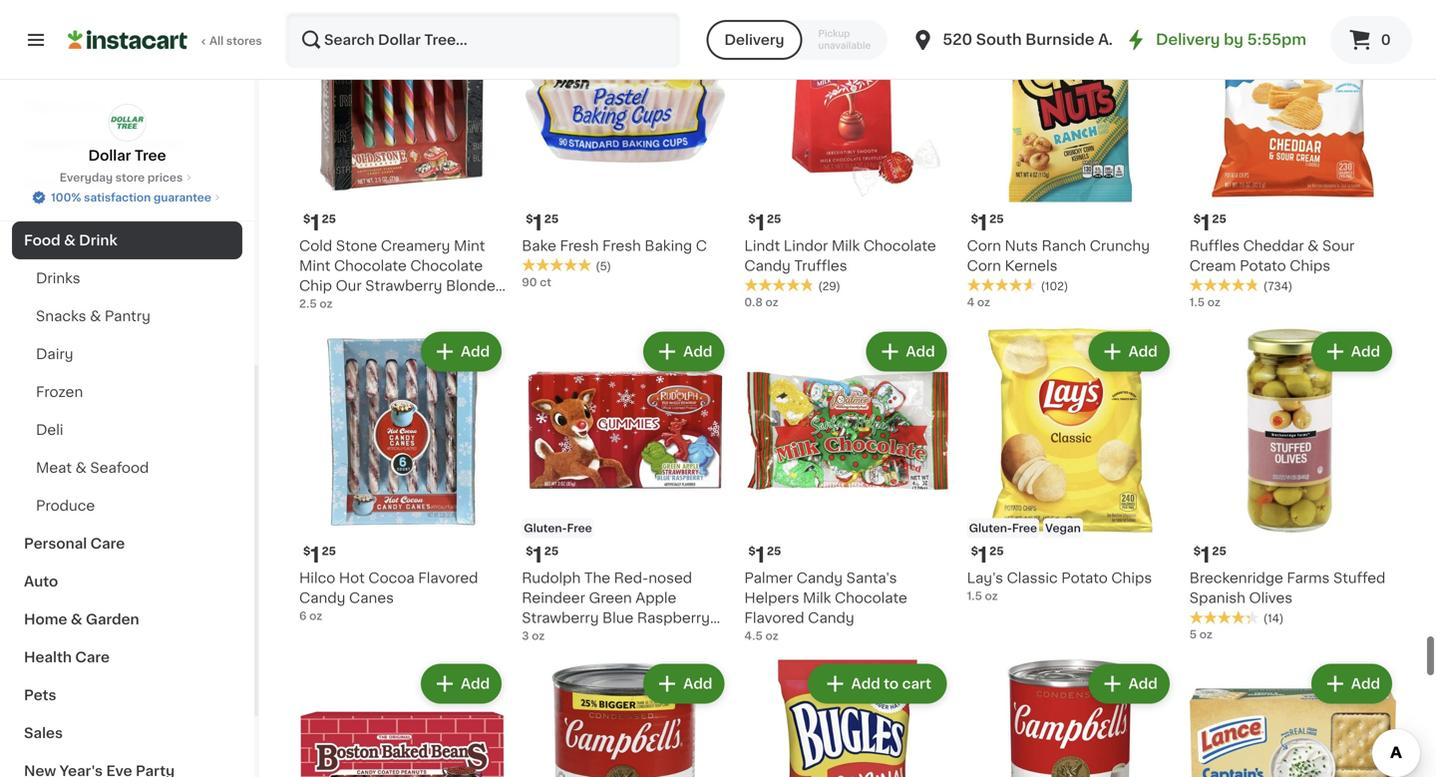 Task type: locate. For each thing, give the bounding box(es) containing it.
instacart logo image
[[68, 28, 188, 52]]

$ 1 25 for hilco hot cocoa flavored candy canes
[[303, 545, 336, 566]]

canes inside cold stone creamery mint mint chocolate chocolate chip our strawberry blonde birthday cake remix candy canes
[[299, 319, 344, 333]]

rudolph
[[522, 572, 581, 585]]

add button for palmer candy santa's helpers milk chocolate flavored candy
[[869, 334, 946, 370]]

$ 1 25 up the hilco
[[303, 545, 336, 566]]

1 up cold
[[311, 213, 320, 234]]

home & garden
[[24, 613, 139, 627]]

$ 1 25 up "ruffles"
[[1194, 213, 1227, 234]]

& left pantry
[[90, 309, 101, 323]]

service type group
[[707, 20, 887, 60]]

$ up "ruffles"
[[1194, 214, 1202, 225]]

$ 1 25 up palmer on the right
[[749, 545, 782, 566]]

0 horizontal spatial chips
[[1112, 572, 1153, 585]]

potato inside lay's classic potato chips 1.5 oz
[[1062, 572, 1108, 585]]

1 vertical spatial canes
[[349, 591, 394, 605]]

birthday
[[299, 299, 359, 313]]

flavored down helpers in the bottom of the page
[[745, 611, 805, 625]]

$ up bake
[[526, 214, 533, 225]]

25 up cold
[[322, 214, 336, 225]]

100% satisfaction guarantee button
[[31, 186, 223, 206]]

strawberry up remix
[[365, 279, 443, 293]]

& up the everyday
[[83, 138, 95, 152]]

0
[[1382, 33, 1392, 47]]

health care
[[24, 651, 110, 665]]

25 for corn nuts ranch crunchy corn kernels
[[990, 214, 1004, 225]]

$ 1 25 up bake
[[526, 213, 559, 234]]

$ 1 25 for palmer candy santa's helpers milk chocolate flavored candy
[[749, 545, 782, 566]]

$ 1 25 for rudolph the red-nosed reindeer green apple strawberry blue raspberry gummies
[[526, 545, 559, 566]]

1 horizontal spatial delivery
[[1157, 32, 1221, 47]]

1 up "ruffles"
[[1202, 213, 1211, 234]]

strawberry inside cold stone creamery mint mint chocolate chocolate chip our strawberry blonde birthday cake remix candy canes
[[365, 279, 443, 293]]

$ for breckenridge farms stuffed spanish olives
[[1194, 546, 1202, 557]]

25 for bake fresh fresh baking c
[[545, 214, 559, 225]]

apparel & accessories link
[[12, 126, 242, 164]]

1 horizontal spatial fresh
[[603, 239, 641, 253]]

$ 1 25 for bake fresh fresh baking c
[[526, 213, 559, 234]]

1 horizontal spatial gluten-
[[970, 523, 1013, 534]]

mint up blonde
[[454, 239, 485, 253]]

0 horizontal spatial 1.5
[[968, 591, 983, 602]]

dollar
[[88, 149, 131, 163]]

5
[[1190, 629, 1198, 640]]

red-
[[614, 572, 649, 585]]

truffles
[[795, 259, 848, 273]]

health
[[24, 651, 72, 665]]

free
[[567, 523, 592, 534], [1013, 523, 1038, 534]]

chocolate inside lindt lindor milk chocolate candy truffles
[[864, 239, 937, 253]]

25 up bake
[[545, 214, 559, 225]]

& right food
[[64, 234, 76, 247]]

mint up chip
[[299, 259, 331, 273]]

potato
[[1240, 259, 1287, 273], [1062, 572, 1108, 585]]

free up the
[[567, 523, 592, 534]]

25 for cold stone creamery mint mint chocolate chocolate chip our strawberry blonde birthday cake remix candy canes
[[322, 214, 336, 225]]

1 up bake
[[533, 213, 543, 234]]

$ for rudolph the red-nosed reindeer green apple strawberry blue raspberry gummies
[[526, 546, 533, 557]]

$ 1 25 for lay's classic potato chips
[[972, 545, 1004, 566]]

flavored right cocoa on the left bottom
[[418, 572, 478, 585]]

drink
[[79, 234, 118, 247]]

meat
[[36, 461, 72, 475]]

candy inside cold stone creamery mint mint chocolate chocolate chip our strawberry blonde birthday cake remix candy canes
[[450, 299, 496, 313]]

canes inside hilco hot cocoa flavored candy canes 6 oz
[[349, 591, 394, 605]]

$ for hilco hot cocoa flavored candy canes
[[303, 546, 311, 557]]

gluten-free
[[524, 523, 592, 534]]

cocoa
[[369, 572, 415, 585]]

care inside 'link'
[[90, 537, 125, 551]]

chocolate right lindor
[[864, 239, 937, 253]]

1 horizontal spatial strawberry
[[522, 611, 599, 625]]

0 horizontal spatial gluten-
[[524, 523, 567, 534]]

chocolate
[[864, 239, 937, 253], [334, 259, 407, 273], [410, 259, 483, 273], [835, 591, 908, 605]]

home improvement & hardware
[[24, 176, 183, 210]]

& up guarantee
[[171, 176, 183, 190]]

1 free from the left
[[567, 523, 592, 534]]

0 button
[[1331, 16, 1413, 64]]

product group
[[299, 0, 506, 333], [522, 0, 729, 290], [745, 0, 952, 310], [968, 0, 1174, 310], [1190, 0, 1397, 310], [299, 328, 506, 624], [522, 328, 729, 645], [745, 328, 952, 644], [968, 328, 1174, 604], [1190, 328, 1397, 643], [299, 660, 506, 777], [522, 660, 729, 777], [745, 660, 952, 777], [968, 660, 1174, 777], [1190, 660, 1397, 777]]

25 up palmer on the right
[[767, 546, 782, 557]]

oz down lay's
[[985, 591, 999, 602]]

1.5 inside lay's classic potato chips 1.5 oz
[[968, 591, 983, 602]]

milk right helpers in the bottom of the page
[[803, 591, 832, 605]]

to
[[884, 677, 899, 691]]

2 home from the top
[[24, 613, 67, 627]]

4.5
[[745, 631, 763, 642]]

25 for hilco hot cocoa flavored candy canes
[[322, 546, 336, 557]]

oz down cream
[[1208, 297, 1221, 308]]

$ up lay's
[[972, 546, 979, 557]]

hot
[[339, 572, 365, 585]]

1 vertical spatial flavored
[[745, 611, 805, 625]]

satisfaction
[[84, 192, 151, 203]]

$ up palmer on the right
[[749, 546, 756, 557]]

free for gluten-free vegan
[[1013, 523, 1038, 534]]

add button for corn nuts ranch crunchy corn kernels
[[1091, 1, 1168, 37]]

1 for bake fresh fresh baking c
[[533, 213, 543, 234]]

0 horizontal spatial free
[[567, 523, 592, 534]]

care for personal care
[[90, 537, 125, 551]]

90
[[522, 277, 537, 288]]

candy down lindt
[[745, 259, 791, 273]]

2 free from the left
[[1013, 523, 1038, 534]]

ranch
[[1042, 239, 1087, 253]]

1 horizontal spatial flavored
[[745, 611, 805, 625]]

& right meat
[[75, 461, 87, 475]]

0 vertical spatial corn
[[968, 239, 1002, 253]]

1.5
[[1190, 297, 1205, 308], [968, 591, 983, 602]]

0 vertical spatial strawberry
[[365, 279, 443, 293]]

0 horizontal spatial flavored
[[418, 572, 478, 585]]

cheddar
[[1244, 239, 1305, 253]]

product group containing add to cart
[[745, 660, 952, 777]]

$ 1 25 up "breckenridge"
[[1194, 545, 1227, 566]]

oz right 0.8
[[766, 297, 779, 308]]

guarantee
[[154, 192, 211, 203]]

0 horizontal spatial delivery
[[725, 33, 785, 47]]

1 vertical spatial home
[[24, 613, 67, 627]]

canes down hot at the left of page
[[349, 591, 394, 605]]

gluten- up lay's
[[970, 523, 1013, 534]]

snacks
[[36, 309, 86, 323]]

candy down blonde
[[450, 299, 496, 313]]

0 vertical spatial milk
[[832, 239, 860, 253]]

meat & seafood
[[36, 461, 149, 475]]

milk
[[832, 239, 860, 253], [803, 591, 832, 605]]

& for pantry
[[90, 309, 101, 323]]

1.5 down cream
[[1190, 297, 1205, 308]]

& left the sour
[[1308, 239, 1320, 253]]

& for drink
[[64, 234, 76, 247]]

home up hardware
[[24, 176, 67, 190]]

1 up "breckenridge"
[[1202, 545, 1211, 566]]

store
[[116, 172, 145, 183]]

&
[[83, 138, 95, 152], [171, 176, 183, 190], [64, 234, 76, 247], [1308, 239, 1320, 253], [90, 309, 101, 323], [75, 461, 87, 475], [71, 613, 82, 627]]

pets link
[[12, 677, 242, 714]]

6
[[299, 611, 307, 622]]

1 up palmer on the right
[[756, 545, 765, 566]]

$ up cold
[[303, 214, 311, 225]]

1 home from the top
[[24, 176, 67, 190]]

$ 1 25 for breckenridge farms stuffed spanish olives
[[1194, 545, 1227, 566]]

add button for bake fresh fresh baking c
[[646, 1, 723, 37]]

free left vegan
[[1013, 523, 1038, 534]]

1 vertical spatial corn
[[968, 259, 1002, 273]]

1.5 down lay's
[[968, 591, 983, 602]]

home for home & garden
[[24, 613, 67, 627]]

candy inside lindt lindor milk chocolate candy truffles
[[745, 259, 791, 273]]

strawberry inside the rudolph the red-nosed reindeer green apple strawberry blue raspberry gummies
[[522, 611, 599, 625]]

1 vertical spatial care
[[75, 651, 110, 665]]

lay's
[[968, 572, 1004, 585]]

rudolph the red-nosed reindeer green apple strawberry blue raspberry gummies
[[522, 572, 710, 645]]

delivery for delivery
[[725, 33, 785, 47]]

$ 1 25 for corn nuts ranch crunchy corn kernels
[[972, 213, 1004, 234]]

chocolate down santa's
[[835, 591, 908, 605]]

1 horizontal spatial chips
[[1290, 259, 1331, 273]]

$ up 4
[[972, 214, 979, 225]]

potato right classic at right bottom
[[1062, 572, 1108, 585]]

corn
[[968, 239, 1002, 253], [968, 259, 1002, 273]]

1 for lay's classic potato chips
[[979, 545, 988, 566]]

lindt lindor milk chocolate candy truffles
[[745, 239, 937, 273]]

25 down gluten-free
[[545, 546, 559, 557]]

None search field
[[285, 12, 681, 68]]

1 up the 4 oz
[[979, 213, 988, 234]]

corn nuts ranch crunchy corn kernels
[[968, 239, 1151, 273]]

& left garden
[[71, 613, 82, 627]]

bake
[[522, 239, 557, 253]]

care up auto link
[[90, 537, 125, 551]]

1 vertical spatial 1.5
[[968, 591, 983, 602]]

90 ct
[[522, 277, 552, 288]]

(102)
[[1041, 281, 1069, 292]]

1 for hilco hot cocoa flavored candy canes
[[311, 545, 320, 566]]

apparel
[[24, 138, 80, 152]]

$ for cold stone creamery mint mint chocolate chocolate chip our strawberry blonde birthday cake remix candy canes
[[303, 214, 311, 225]]

our
[[336, 279, 362, 293]]

0 horizontal spatial strawberry
[[365, 279, 443, 293]]

deli link
[[12, 411, 242, 449]]

gluten- for gluten-free
[[524, 523, 567, 534]]

1 up lay's
[[979, 545, 988, 566]]

home up health
[[24, 613, 67, 627]]

& inside home improvement & hardware
[[171, 176, 183, 190]]

$ 1 25 up lindt
[[749, 213, 782, 234]]

0 horizontal spatial mint
[[299, 259, 331, 273]]

1 vertical spatial milk
[[803, 591, 832, 605]]

all
[[210, 35, 224, 46]]

2 fresh from the left
[[603, 239, 641, 253]]

0 vertical spatial care
[[90, 537, 125, 551]]

1 horizontal spatial potato
[[1240, 259, 1287, 273]]

0 vertical spatial potato
[[1240, 259, 1287, 273]]

south
[[977, 32, 1022, 47]]

hilco
[[299, 572, 336, 585]]

25 up lindt
[[767, 214, 782, 225]]

add
[[461, 12, 490, 26], [684, 12, 713, 26], [1129, 12, 1158, 26], [1352, 12, 1381, 26], [461, 345, 490, 359], [684, 345, 713, 359], [906, 345, 936, 359], [1129, 345, 1158, 359], [1352, 345, 1381, 359], [461, 677, 490, 691], [684, 677, 713, 691], [851, 677, 880, 691], [1129, 677, 1158, 691], [1352, 677, 1381, 691]]

$ up the hilco
[[303, 546, 311, 557]]

chip
[[299, 279, 332, 293]]

home inside home improvement & hardware
[[24, 176, 67, 190]]

candy down the hilco
[[299, 591, 346, 605]]

0 horizontal spatial fresh
[[560, 239, 599, 253]]

0 vertical spatial chips
[[1290, 259, 1331, 273]]

food & drink
[[24, 234, 118, 247]]

& for garden
[[71, 613, 82, 627]]

0 vertical spatial 1.5
[[1190, 297, 1205, 308]]

delivery inside "delivery by 5:55pm" link
[[1157, 32, 1221, 47]]

flavored
[[418, 572, 478, 585], [745, 611, 805, 625]]

$ up rudolph
[[526, 546, 533, 557]]

add button for cold stone creamery mint mint chocolate chocolate chip our strawberry blonde birthday cake remix candy canes
[[423, 1, 500, 37]]

add button for rudolph the red-nosed reindeer green apple strawberry blue raspberry gummies
[[646, 334, 723, 370]]

care for health care
[[75, 651, 110, 665]]

25 up "breckenridge"
[[1213, 546, 1227, 557]]

oz right 2.5
[[320, 298, 333, 309]]

corn up the 4 oz
[[968, 259, 1002, 273]]

1 vertical spatial strawberry
[[522, 611, 599, 625]]

milk up the truffles
[[832, 239, 860, 253]]

0 vertical spatial mint
[[454, 239, 485, 253]]

1 horizontal spatial canes
[[349, 591, 394, 605]]

pantry
[[105, 309, 151, 323]]

$ up lindt
[[749, 214, 756, 225]]

oz right 3
[[532, 631, 545, 642]]

crunchy
[[1090, 239, 1151, 253]]

stores
[[226, 35, 262, 46]]

oz right 4
[[978, 297, 991, 308]]

delivery
[[1157, 32, 1221, 47], [725, 33, 785, 47]]

gluten- up rudolph
[[524, 523, 567, 534]]

green
[[589, 591, 632, 605]]

25 up lay's
[[990, 546, 1004, 557]]

1 vertical spatial potato
[[1062, 572, 1108, 585]]

1 corn from the top
[[968, 239, 1002, 253]]

strawberry
[[365, 279, 443, 293], [522, 611, 599, 625]]

canes down birthday
[[299, 319, 344, 333]]

baking
[[645, 239, 693, 253]]

$ for lindt lindor milk chocolate candy truffles
[[749, 214, 756, 225]]

1 for ruffles cheddar & sour cream potato chips
[[1202, 213, 1211, 234]]

25 up corn nuts ranch crunchy corn kernels
[[990, 214, 1004, 225]]

$ 1 25 up cold
[[303, 213, 336, 234]]

oz inside hilco hot cocoa flavored candy canes 6 oz
[[309, 611, 323, 622]]

0 vertical spatial canes
[[299, 319, 344, 333]]

free for gluten-free
[[567, 523, 592, 534]]

1 up lindt
[[756, 213, 765, 234]]

oz right "5"
[[1200, 629, 1213, 640]]

oz for 5 oz
[[1200, 629, 1213, 640]]

1 gluten- from the left
[[524, 523, 567, 534]]

25 for ruffles cheddar & sour cream potato chips
[[1213, 214, 1227, 225]]

dollar tree logo image
[[108, 104, 146, 142]]

1 horizontal spatial mint
[[454, 239, 485, 253]]

0 vertical spatial flavored
[[418, 572, 478, 585]]

oz right 4.5
[[766, 631, 779, 642]]

care down "home & garden" at the bottom of page
[[75, 651, 110, 665]]

prices
[[148, 172, 183, 183]]

(734)
[[1264, 281, 1293, 292]]

oz right 6
[[309, 611, 323, 622]]

25 for rudolph the red-nosed reindeer green apple strawberry blue raspberry gummies
[[545, 546, 559, 557]]

milk inside lindt lindor milk chocolate candy truffles
[[832, 239, 860, 253]]

$ for corn nuts ranch crunchy corn kernels
[[972, 214, 979, 225]]

0 vertical spatial home
[[24, 176, 67, 190]]

auto link
[[12, 563, 242, 601]]

25 up "ruffles"
[[1213, 214, 1227, 225]]

1 up rudolph
[[533, 545, 543, 566]]

2 gluten- from the left
[[970, 523, 1013, 534]]

drinks
[[36, 271, 80, 285]]

$ 1 25 up lay's
[[972, 545, 1004, 566]]

$ for bake fresh fresh baking c
[[526, 214, 533, 225]]

$ up "breckenridge"
[[1194, 546, 1202, 557]]

candy right palmer on the right
[[797, 572, 843, 585]]

$ 1 25 up rudolph
[[526, 545, 559, 566]]

potato down cheddar
[[1240, 259, 1287, 273]]

nosed
[[649, 572, 693, 585]]

delivery inside delivery button
[[725, 33, 785, 47]]

$ 1 25 up corn nuts ranch crunchy corn kernels
[[972, 213, 1004, 234]]

25 for breckenridge farms stuffed spanish olives
[[1213, 546, 1227, 557]]

1 horizontal spatial free
[[1013, 523, 1038, 534]]

0 horizontal spatial canes
[[299, 319, 344, 333]]

electronics
[[24, 100, 105, 114]]

25 up the hilco
[[322, 546, 336, 557]]

0 horizontal spatial potato
[[1062, 572, 1108, 585]]

1 vertical spatial chips
[[1112, 572, 1153, 585]]

add button
[[423, 1, 500, 37], [646, 1, 723, 37], [1091, 1, 1168, 37], [1314, 1, 1391, 37], [423, 334, 500, 370], [646, 334, 723, 370], [869, 334, 946, 370], [1091, 334, 1168, 370], [1314, 334, 1391, 370], [423, 666, 500, 702], [646, 666, 723, 702], [1091, 666, 1168, 702], [1314, 666, 1391, 702]]

corn left nuts at the right top
[[968, 239, 1002, 253]]

milk inside palmer candy santa's helpers milk chocolate flavored candy 4.5 oz
[[803, 591, 832, 605]]

farms
[[1288, 572, 1331, 585]]

1 up the hilco
[[311, 545, 320, 566]]

pets
[[24, 689, 56, 702]]

strawberry up the gummies
[[522, 611, 599, 625]]

palmer candy santa's helpers milk chocolate flavored candy 4.5 oz
[[745, 572, 908, 642]]



Task type: vqa. For each thing, say whether or not it's contained in the screenshot.
EBT
no



Task type: describe. For each thing, give the bounding box(es) containing it.
oz for 3 oz
[[532, 631, 545, 642]]

add button for ruffles cheddar & sour cream potato chips
[[1314, 1, 1391, 37]]

& for accessories
[[83, 138, 95, 152]]

1 for palmer candy santa's helpers milk chocolate flavored candy
[[756, 545, 765, 566]]

25 for palmer candy santa's helpers milk chocolate flavored candy
[[767, 546, 782, 557]]

potato inside ruffles cheddar & sour cream potato chips
[[1240, 259, 1287, 273]]

personal care link
[[12, 525, 242, 563]]

vegan
[[1046, 523, 1081, 534]]

1 for lindt lindor milk chocolate candy truffles
[[756, 213, 765, 234]]

$ for palmer candy santa's helpers milk chocolate flavored candy
[[749, 546, 756, 557]]

gummies
[[522, 631, 590, 645]]

garden
[[86, 613, 139, 627]]

home for home improvement & hardware
[[24, 176, 67, 190]]

2 corn from the top
[[968, 259, 1002, 273]]

100%
[[51, 192, 81, 203]]

25 for lindt lindor milk chocolate candy truffles
[[767, 214, 782, 225]]

add button for lay's classic potato chips
[[1091, 334, 1168, 370]]

$ 1 25 for cold stone creamery mint mint chocolate chocolate chip our strawberry blonde birthday cake remix candy canes
[[303, 213, 336, 234]]

chips inside lay's classic potato chips 1.5 oz
[[1112, 572, 1153, 585]]

snacks & pantry link
[[12, 297, 242, 335]]

candy down santa's
[[808, 611, 855, 625]]

add inside add to cart 'button'
[[851, 677, 880, 691]]

ruffles
[[1190, 239, 1240, 253]]

drinks link
[[12, 259, 242, 297]]

1 horizontal spatial 1.5
[[1190, 297, 1205, 308]]

flavored inside palmer candy santa's helpers milk chocolate flavored candy 4.5 oz
[[745, 611, 805, 625]]

oz inside palmer candy santa's helpers milk chocolate flavored candy 4.5 oz
[[766, 631, 779, 642]]

ct
[[540, 277, 552, 288]]

4
[[968, 297, 975, 308]]

c
[[696, 239, 707, 253]]

$ for lay's classic potato chips
[[972, 546, 979, 557]]

lindt
[[745, 239, 781, 253]]

candy inside hilco hot cocoa flavored candy canes 6 oz
[[299, 591, 346, 605]]

delivery by 5:55pm
[[1157, 32, 1307, 47]]

frozen
[[36, 385, 83, 399]]

1 vertical spatial mint
[[299, 259, 331, 273]]

stone
[[336, 239, 377, 253]]

cold
[[299, 239, 333, 253]]

gluten-free vegan
[[970, 523, 1081, 534]]

lindor
[[784, 239, 829, 253]]

breckenridge
[[1190, 572, 1284, 585]]

cold stone creamery mint mint chocolate chocolate chip our strawberry blonde birthday cake remix candy canes
[[299, 239, 496, 333]]

$ 1 25 for ruffles cheddar & sour cream potato chips
[[1194, 213, 1227, 234]]

nuts
[[1005, 239, 1039, 253]]

add button for breckenridge farms stuffed spanish olives
[[1314, 334, 1391, 370]]

flavored inside hilco hot cocoa flavored candy canes 6 oz
[[418, 572, 478, 585]]

oz for 4 oz
[[978, 297, 991, 308]]

spanish
[[1190, 591, 1246, 605]]

520 south burnside avenue button
[[911, 12, 1156, 68]]

chocolate inside palmer candy santa's helpers milk chocolate flavored candy 4.5 oz
[[835, 591, 908, 605]]

cart
[[902, 677, 932, 691]]

(14)
[[1264, 613, 1285, 624]]

oz for 2.5 oz
[[320, 298, 333, 309]]

snacks & pantry
[[36, 309, 151, 323]]

25 for lay's classic potato chips
[[990, 546, 1004, 557]]

tree
[[135, 149, 166, 163]]

apple
[[636, 591, 677, 605]]

the
[[585, 572, 611, 585]]

4 oz
[[968, 297, 991, 308]]

add to cart button
[[809, 666, 946, 702]]

$ 1 25 for lindt lindor milk chocolate candy truffles
[[749, 213, 782, 234]]

1.5 oz
[[1190, 297, 1221, 308]]

everyday store prices link
[[60, 170, 195, 186]]

oz inside lay's classic potato chips 1.5 oz
[[985, 591, 999, 602]]

kernels
[[1005, 259, 1058, 273]]

2.5 oz
[[299, 298, 333, 309]]

3
[[522, 631, 529, 642]]

deli
[[36, 423, 63, 437]]

& for seafood
[[75, 461, 87, 475]]

chocolate up blonde
[[410, 259, 483, 273]]

& inside ruffles cheddar & sour cream potato chips
[[1308, 239, 1320, 253]]

1 for corn nuts ranch crunchy corn kernels
[[979, 213, 988, 234]]

cake
[[363, 299, 399, 313]]

1 fresh from the left
[[560, 239, 599, 253]]

(5)
[[596, 261, 612, 272]]

frozen link
[[12, 373, 242, 411]]

delivery for delivery by 5:55pm
[[1157, 32, 1221, 47]]

produce link
[[12, 487, 242, 525]]

dairy
[[36, 347, 73, 361]]

oz for 1.5 oz
[[1208, 297, 1221, 308]]

helpers
[[745, 591, 800, 605]]

1 for rudolph the red-nosed reindeer green apple strawberry blue raspberry gummies
[[533, 545, 543, 566]]

5:55pm
[[1248, 32, 1307, 47]]

classic
[[1007, 572, 1058, 585]]

cream
[[1190, 259, 1237, 273]]

1 for cold stone creamery mint mint chocolate chocolate chip our strawberry blonde birthday cake remix candy canes
[[311, 213, 320, 234]]

$ for ruffles cheddar & sour cream potato chips
[[1194, 214, 1202, 225]]

all stores
[[210, 35, 262, 46]]

add to cart
[[851, 677, 932, 691]]

5 oz
[[1190, 629, 1213, 640]]

1 for breckenridge farms stuffed spanish olives
[[1202, 545, 1211, 566]]

add button for hilco hot cocoa flavored candy canes
[[423, 334, 500, 370]]

stuffed
[[1334, 572, 1386, 585]]

gluten- for gluten-free vegan
[[970, 523, 1013, 534]]

delivery button
[[707, 20, 803, 60]]

personal
[[24, 537, 87, 551]]

100% satisfaction guarantee
[[51, 192, 211, 203]]

avenue
[[1099, 32, 1156, 47]]

home improvement & hardware link
[[12, 164, 242, 222]]

ruffles cheddar & sour cream potato chips
[[1190, 239, 1355, 273]]

meat & seafood link
[[12, 449, 242, 487]]

Search field
[[287, 14, 679, 66]]

dairy link
[[12, 335, 242, 373]]

chocolate down the stone
[[334, 259, 407, 273]]

personal care
[[24, 537, 125, 551]]

oz for 0.8 oz
[[766, 297, 779, 308]]

reindeer
[[522, 591, 586, 605]]

palmer
[[745, 572, 793, 585]]

olives
[[1250, 591, 1293, 605]]

breckenridge farms stuffed spanish olives
[[1190, 572, 1386, 605]]

sour
[[1323, 239, 1355, 253]]

raspberry
[[637, 611, 710, 625]]

sales
[[24, 726, 63, 740]]

0.8 oz
[[745, 297, 779, 308]]

dollar tree
[[88, 149, 166, 163]]

remix
[[402, 299, 446, 313]]

apparel & accessories
[[24, 138, 187, 152]]

0.8
[[745, 297, 763, 308]]

chips inside ruffles cheddar & sour cream potato chips
[[1290, 259, 1331, 273]]



